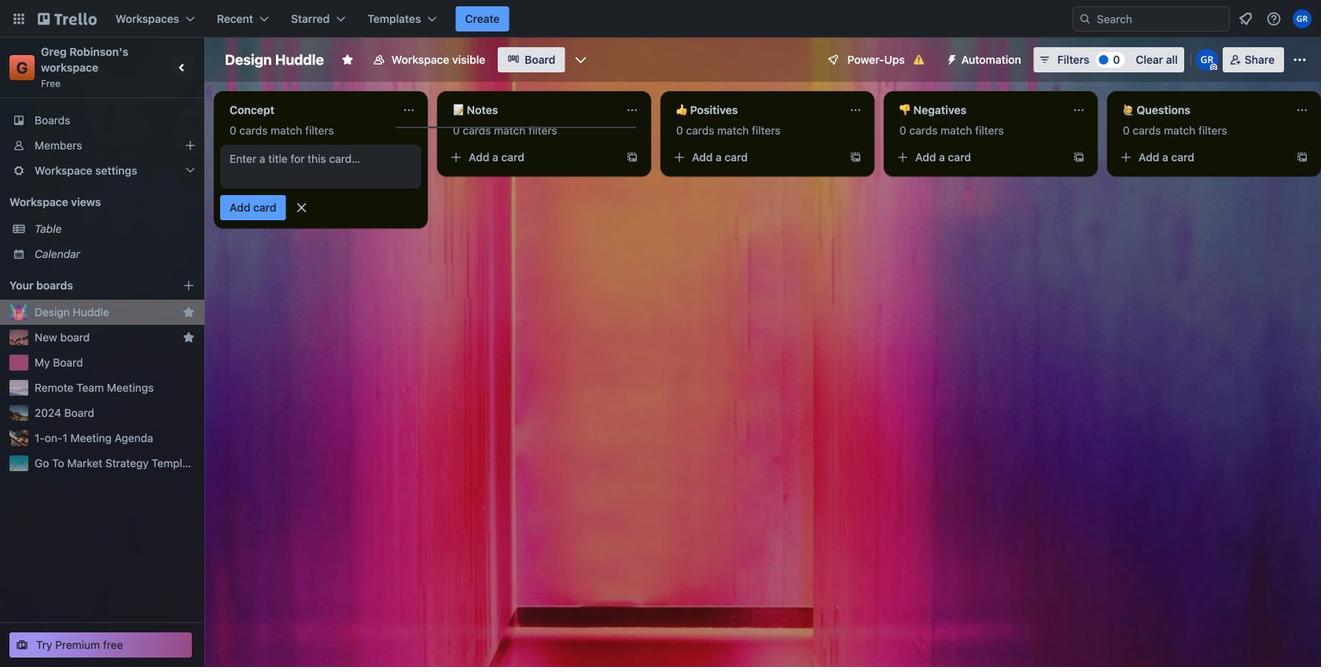 Task type: vqa. For each thing, say whether or not it's contained in the screenshot.
Primary element
yes



Task type: locate. For each thing, give the bounding box(es) containing it.
None text field
[[444, 98, 620, 123], [667, 98, 843, 123], [444, 98, 620, 123], [667, 98, 843, 123]]

customize views image
[[573, 52, 589, 68]]

create from template… image
[[850, 151, 862, 164]]

Search field
[[1092, 8, 1230, 30]]

0 vertical spatial starred icon image
[[183, 306, 195, 319]]

create from template… image
[[626, 151, 639, 164], [1073, 151, 1086, 164], [1297, 151, 1309, 164]]

star or unstar board image
[[341, 54, 354, 66]]

workspace navigation collapse icon image
[[172, 57, 194, 79]]

None text field
[[220, 98, 397, 123], [891, 98, 1067, 123], [1114, 98, 1290, 123], [220, 98, 397, 123], [891, 98, 1067, 123], [1114, 98, 1290, 123]]

your boards with 7 items element
[[9, 276, 159, 295]]

1 horizontal spatial create from template… image
[[1073, 151, 1086, 164]]

sm image
[[940, 47, 962, 69]]

2 horizontal spatial create from template… image
[[1297, 151, 1309, 164]]

Board name text field
[[217, 47, 332, 72]]

0 horizontal spatial create from template… image
[[626, 151, 639, 164]]

1 create from template… image from the left
[[626, 151, 639, 164]]

starred icon image
[[183, 306, 195, 319], [183, 331, 195, 344]]

open information menu image
[[1267, 11, 1283, 27]]

show menu image
[[1293, 52, 1309, 68]]

1 vertical spatial starred icon image
[[183, 331, 195, 344]]



Task type: describe. For each thing, give the bounding box(es) containing it.
search image
[[1080, 13, 1092, 25]]

primary element
[[0, 0, 1322, 38]]

3 create from template… image from the left
[[1297, 151, 1309, 164]]

greg robinson (gregrobinson96) image
[[1294, 9, 1312, 28]]

cancel image
[[294, 200, 310, 216]]

this member is an admin of this board. image
[[1211, 64, 1218, 71]]

add board image
[[183, 279, 195, 292]]

greg robinson (gregrobinson96) image
[[1197, 49, 1219, 71]]

back to home image
[[38, 6, 97, 31]]

Enter a title for this card… text field
[[220, 145, 422, 189]]

0 notifications image
[[1237, 9, 1256, 28]]

2 starred icon image from the top
[[183, 331, 195, 344]]

2 create from template… image from the left
[[1073, 151, 1086, 164]]

1 starred icon image from the top
[[183, 306, 195, 319]]



